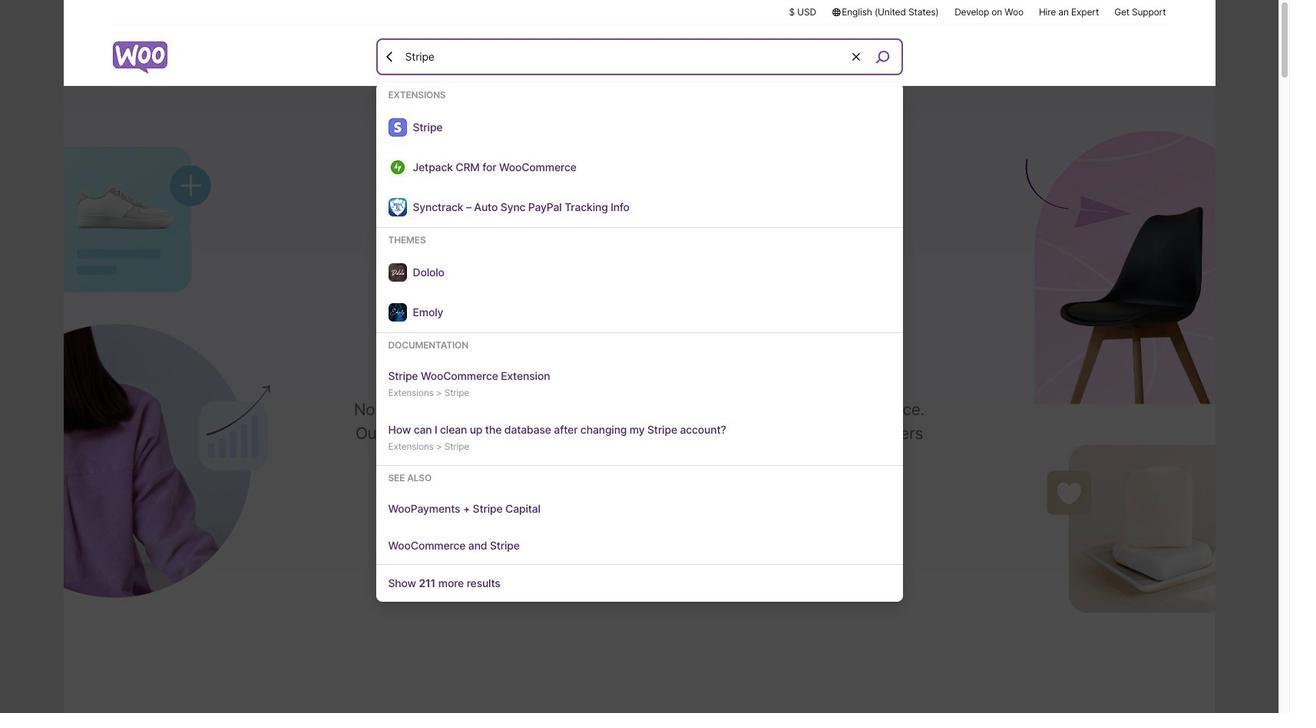 Task type: describe. For each thing, give the bounding box(es) containing it.
1 group from the top
[[376, 89, 903, 228]]

3 group from the top
[[376, 339, 903, 466]]

2 group from the top
[[376, 234, 903, 333]]



Task type: vqa. For each thing, say whether or not it's contained in the screenshot.
cart,
no



Task type: locate. For each thing, give the bounding box(es) containing it.
4 group from the top
[[376, 472, 903, 565]]

group
[[376, 89, 903, 228], [376, 234, 903, 333], [376, 339, 903, 466], [376, 472, 903, 565]]

Find extensions, themes, guides, and more… search field
[[401, 41, 850, 73]]

close search image
[[382, 49, 397, 64]]

None search field
[[376, 38, 903, 602]]

list box
[[376, 89, 903, 602]]



